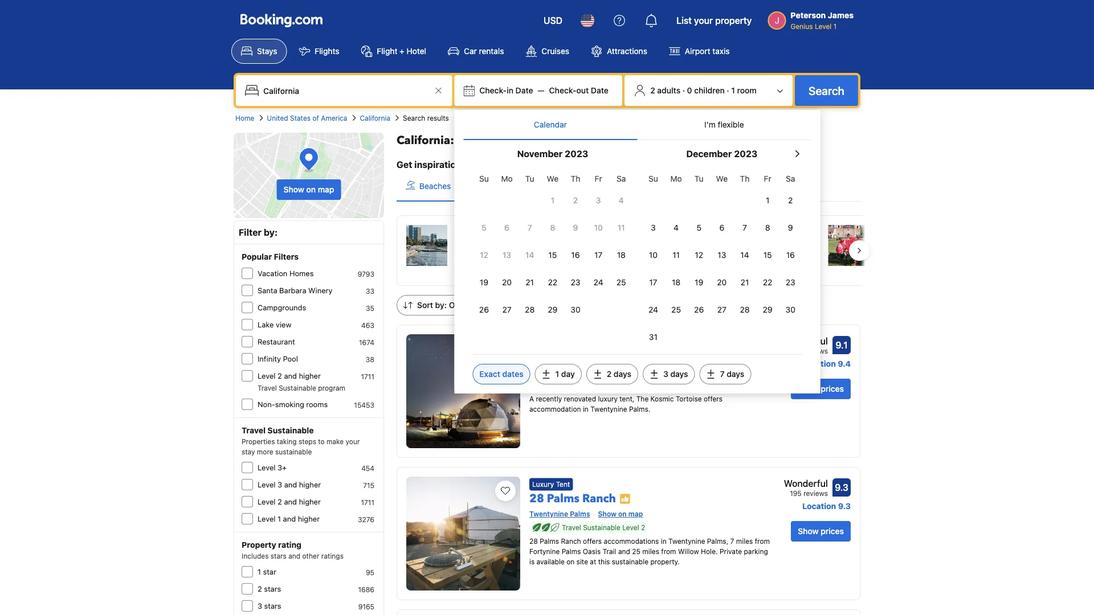 Task type: locate. For each thing, give the bounding box(es) containing it.
3 days from the left
[[727, 370, 744, 379]]

7 inside 7 december 2023 checkbox
[[743, 223, 747, 233]]

20
[[502, 278, 512, 287], [717, 278, 727, 287]]

26 for 26 november 2023 'checkbox'
[[479, 305, 489, 315]]

29 inside 'option'
[[548, 305, 558, 315]]

view
[[276, 321, 291, 329]]

1 reviews from the top
[[804, 347, 828, 355]]

twentynine palms
[[529, 368, 590, 376], [529, 510, 590, 518]]

22 right 21 november 2023 option
[[548, 278, 557, 287]]

offers up oasis
[[583, 538, 602, 546]]

flights link
[[289, 39, 349, 64]]

5 December 2023 checkbox
[[688, 215, 711, 240]]

su
[[479, 174, 489, 184], [649, 174, 658, 184]]

california:
[[397, 133, 454, 148]]

get inspiration for your next trip
[[397, 159, 538, 170]]

1 horizontal spatial 6
[[719, 223, 724, 233]]

th for december 2023
[[740, 174, 750, 184]]

1 left day
[[555, 370, 559, 379]]

non-
[[258, 400, 275, 409]]

26 November 2023 checkbox
[[473, 297, 496, 323]]

23 inside checkbox
[[571, 278, 580, 287]]

in down next
[[505, 182, 511, 191]]

2023 up family-friendly button
[[734, 148, 758, 159]]

20 left '21' checkbox
[[717, 278, 727, 287]]

1 travel sustainable level 2 from the top
[[562, 382, 645, 390]]

29 inside checkbox
[[763, 305, 773, 315]]

13 December 2023 checkbox
[[711, 243, 733, 268]]

ranch
[[582, 491, 616, 507], [561, 538, 581, 546]]

2 tu from the left
[[695, 174, 704, 184]]

in down renovated
[[583, 405, 589, 413]]

0 vertical spatial map
[[318, 185, 334, 194]]

18 inside option
[[617, 250, 626, 260]]

0 horizontal spatial 13
[[503, 250, 511, 260]]

stars for 2 stars
[[264, 585, 281, 594]]

0 horizontal spatial 6
[[504, 223, 509, 233]]

0 vertical spatial 17
[[594, 250, 602, 260]]

0 vertical spatial your
[[694, 15, 713, 26]]

1 horizontal spatial 21
[[741, 278, 749, 287]]

12 inside 12 november 2023 option
[[480, 250, 488, 260]]

1 tu from the left
[[525, 174, 534, 184]]

2 inside 2 november 2023 option
[[573, 196, 578, 205]]

trip
[[522, 159, 538, 170]]

results
[[427, 114, 449, 122]]

0 vertical spatial twentynine palms
[[529, 368, 590, 376]]

11 for 11 checkbox
[[673, 250, 680, 260]]

1 horizontal spatial we
[[716, 174, 728, 184]]

21 inside checkbox
[[741, 278, 749, 287]]

1 horizontal spatial ranch
[[582, 491, 616, 507]]

30
[[571, 305, 581, 315], [786, 305, 796, 315]]

22 November 2023 checkbox
[[541, 270, 564, 295]]

level 3+
[[258, 464, 287, 472]]

twentynine inside 28 palms ranch offers accommodations in twentynine palms, 7 miles from fortynine palms oasis trail and 25 miles from willow hole. private parking is available on site at this sustainable property.
[[668, 538, 705, 546]]

reviews for 28 palms ranch
[[804, 490, 828, 498]]

0 horizontal spatial 19
[[480, 278, 488, 287]]

2 mo from the left
[[670, 174, 682, 184]]

0 horizontal spatial 26
[[479, 305, 489, 315]]

4 inside 4 option
[[619, 196, 624, 205]]

1 twentynine palms from the top
[[529, 368, 590, 376]]

fr up 3 november 2023 checkbox
[[595, 174, 602, 184]]

25 inside checkbox
[[617, 278, 626, 287]]

19 down 1403 properties
[[480, 278, 488, 287]]

1 2023 from the left
[[565, 148, 588, 159]]

sa for december 2023
[[786, 174, 795, 184]]

ranch left this property is part of our preferred partner program. it's committed to providing excellent service and good value. it'll pay us a higher commission if you make a booking. image
[[582, 491, 616, 507]]

4 right 3 november 2023 checkbox
[[619, 196, 624, 205]]

your inside main content
[[479, 159, 498, 170]]

1 8 from the left
[[550, 223, 555, 233]]

1 horizontal spatial search
[[809, 84, 845, 97]]

1 horizontal spatial •
[[761, 240, 765, 249]]

2 su from the left
[[649, 174, 658, 184]]

fr up 1 december 2023 checkbox
[[764, 174, 771, 184]]

2 9 from the left
[[788, 223, 793, 233]]

1 wonderful from the top
[[784, 336, 828, 347]]

at
[[590, 558, 596, 566]]

1 23 from the left
[[571, 278, 580, 287]]

of
[[313, 114, 319, 122]]

19
[[480, 278, 488, 287], [695, 278, 703, 287]]

22 inside option
[[763, 278, 772, 287]]

2 down romantic
[[573, 196, 578, 205]]

18 December 2023 checkbox
[[665, 270, 688, 295]]

25 down accommodations
[[632, 548, 641, 556]]

20 for 20 december 2023 option on the right top of page
[[717, 278, 727, 287]]

21 right 20 checkbox
[[526, 278, 534, 287]]

date right the out
[[591, 86, 609, 95]]

26 right top
[[479, 305, 489, 315]]

31
[[649, 333, 658, 342]]

in down monterey
[[687, 240, 694, 249]]

21 inside option
[[526, 278, 534, 287]]

show prices for the kosmic tortoise
[[798, 384, 844, 394]]

· right the children at the right
[[727, 86, 729, 95]]

2 20 from the left
[[717, 278, 727, 287]]

12 for 12 option
[[695, 250, 703, 260]]

available
[[537, 558, 565, 566]]

16 November 2023 checkbox
[[564, 243, 587, 268]]

1 9 from the left
[[573, 223, 578, 233]]

18 for 18 option
[[617, 250, 626, 260]]

2 grid from the left
[[642, 168, 802, 350]]

27 for the 27 option
[[502, 305, 512, 315]]

20 inside 20 checkbox
[[502, 278, 512, 287]]

19 November 2023 checkbox
[[473, 270, 496, 295]]

days for 7 days
[[727, 370, 744, 379]]

1 horizontal spatial 30
[[786, 305, 796, 315]]

27 right picks
[[502, 305, 512, 315]]

2 th from the left
[[740, 174, 750, 184]]

11 November 2023 checkbox
[[610, 215, 633, 240]]

2
[[650, 86, 655, 95], [573, 196, 578, 205], [788, 196, 793, 205], [607, 370, 612, 379], [278, 372, 282, 380], [641, 382, 645, 390], [278, 498, 282, 506], [641, 524, 645, 532], [258, 585, 262, 594]]

2 we from the left
[[716, 174, 728, 184]]

2 27 from the left
[[717, 305, 727, 315]]

30 right 29 december 2023 checkbox
[[786, 305, 796, 315]]

15453
[[354, 401, 374, 409]]

mo down next
[[501, 174, 513, 184]]

days for 2 days
[[614, 370, 631, 379]]

0 horizontal spatial th
[[571, 174, 580, 184]]

grid
[[473, 168, 633, 323], [642, 168, 802, 350]]

i'm
[[704, 120, 716, 129]]

1 vertical spatial relax
[[665, 240, 685, 249]]

2 vertical spatial 25
[[632, 548, 641, 556]]

0
[[687, 86, 692, 95]]

sustainable up non-smoking rooms
[[279, 384, 316, 392]]

kosmic
[[553, 348, 593, 364], [651, 395, 674, 403]]

search inside button
[[809, 84, 845, 97]]

0 horizontal spatial 16
[[571, 250, 580, 260]]

0 horizontal spatial 30
[[571, 305, 581, 315]]

0 horizontal spatial 20
[[502, 278, 512, 287]]

20 November 2023 checkbox
[[496, 270, 518, 295]]

2 reviews from the top
[[804, 490, 828, 498]]

reviews inside wonderful 92 reviews
[[804, 347, 828, 355]]

0 horizontal spatial by:
[[264, 227, 278, 238]]

0 vertical spatial offers
[[704, 395, 723, 403]]

27 inside option
[[502, 305, 512, 315]]

• right 14 checkbox
[[761, 240, 765, 249]]

1 th from the left
[[571, 174, 580, 184]]

the up a
[[529, 348, 550, 364]]

th for november 2023
[[571, 174, 580, 184]]

relax
[[483, 182, 503, 191], [665, 240, 685, 249]]

1 horizontal spatial 25
[[632, 548, 641, 556]]

tortoise
[[595, 348, 639, 364], [676, 395, 702, 403]]

Where are you going? field
[[259, 80, 432, 101]]

1 date from the left
[[516, 86, 533, 95]]

sustainable down taking
[[275, 448, 312, 456]]

november 2023
[[517, 148, 588, 159]]

reviews up location 9.4
[[804, 347, 828, 355]]

2 15 from the left
[[763, 250, 772, 260]]

on
[[306, 185, 316, 194], [618, 368, 627, 376], [618, 510, 627, 518], [567, 558, 575, 566]]

7 right 6 checkbox
[[743, 223, 747, 233]]

twentynine palms for the kosmic tortoise
[[529, 368, 590, 376]]

higher up rating
[[298, 515, 320, 523]]

1 star
[[258, 568, 276, 576]]

1 vertical spatial 11
[[673, 250, 680, 260]]

on inside the show on map button
[[306, 185, 316, 194]]

1 horizontal spatial tu
[[695, 174, 704, 184]]

29 December 2023 checkbox
[[756, 297, 779, 323]]

1 19 from the left
[[480, 278, 488, 287]]

1 vertical spatial map
[[629, 368, 643, 376]]

0 vertical spatial by:
[[264, 227, 278, 238]]

1 vertical spatial beaches
[[727, 240, 759, 249]]

0 horizontal spatial 12
[[480, 250, 488, 260]]

from up "parking"
[[755, 538, 770, 546]]

1 horizontal spatial family-
[[767, 240, 794, 249]]

28 inside option
[[525, 305, 535, 315]]

by: for sort
[[435, 301, 447, 310]]

1 22 from the left
[[548, 278, 557, 287]]

i'm flexible button
[[637, 110, 811, 140]]

0 vertical spatial 9.3
[[835, 482, 848, 493]]

2 sa from the left
[[786, 174, 795, 184]]

the kosmic tortoise image
[[406, 335, 520, 449]]

the
[[529, 348, 550, 364], [636, 395, 649, 403]]

0 vertical spatial 25
[[617, 278, 626, 287]]

30 December 2023 checkbox
[[779, 297, 802, 323]]

2 wonderful from the top
[[784, 478, 828, 489]]

10 right 9 november 2023 checkbox
[[594, 223, 603, 233]]

check-
[[479, 86, 507, 95], [549, 86, 576, 95]]

1 5 from the left
[[482, 223, 487, 233]]

travel down 'luxury tent 28 palms ranch'
[[562, 524, 581, 532]]

1 vertical spatial level 2 and higher
[[258, 498, 321, 506]]

28
[[525, 305, 535, 315], [740, 305, 750, 315], [529, 491, 544, 507], [529, 538, 538, 546]]

7 up private at right
[[730, 538, 734, 546]]

level down infinity
[[258, 372, 276, 380]]

28 palms ranch offers accommodations in twentynine palms, 7 miles from fortynine palms oasis trail and 25 miles from willow hole. private parking is available on site at this sustainable property.
[[529, 538, 770, 566]]

4 right 3 december 2023 option
[[674, 223, 679, 233]]

flexible
[[718, 120, 744, 129]]

1 vertical spatial sustainable
[[612, 558, 649, 566]]

0 horizontal spatial mo
[[501, 174, 513, 184]]

2 29 from the left
[[763, 305, 773, 315]]

• left 14 checkbox
[[722, 240, 725, 249]]

flight + hotel link
[[351, 39, 436, 64]]

peterson james genius level 1
[[791, 11, 854, 30]]

25 for 25 december 2023 option
[[671, 305, 681, 315]]

1 vertical spatial reviews
[[804, 490, 828, 498]]

0 vertical spatial show prices button
[[791, 379, 851, 399]]

0 horizontal spatial 23
[[571, 278, 580, 287]]

other
[[302, 552, 319, 560]]

0 vertical spatial search
[[809, 84, 845, 97]]

1711 down the 715
[[361, 499, 374, 507]]

sa up 2 option
[[786, 174, 795, 184]]

1 horizontal spatial th
[[740, 174, 750, 184]]

beaches
[[419, 182, 451, 191], [727, 240, 759, 249]]

stays link
[[231, 39, 287, 64]]

tent
[[556, 481, 570, 489]]

4 for 4 option
[[619, 196, 624, 205]]

10 inside 'option'
[[594, 223, 603, 233]]

properties
[[500, 133, 557, 148], [475, 256, 508, 264]]

region
[[388, 211, 1023, 291]]

5 right 4 december 2023 checkbox
[[697, 223, 702, 233]]

20 inside 20 december 2023 option
[[717, 278, 727, 287]]

22 inside option
[[548, 278, 557, 287]]

1 vertical spatial by:
[[435, 301, 447, 310]]

1 horizontal spatial 15
[[763, 250, 772, 260]]

1 horizontal spatial 23
[[786, 278, 795, 287]]

wonderful element
[[784, 335, 828, 348], [784, 477, 828, 491]]

2 • from the left
[[761, 240, 765, 249]]

28 palms ranch image
[[406, 477, 520, 591]]

2 vertical spatial map
[[629, 510, 643, 518]]

26 for 26 checkbox
[[694, 305, 704, 315]]

search for search results
[[403, 114, 425, 122]]

0 horizontal spatial sustainable
[[275, 448, 312, 456]]

0 vertical spatial level 2 and higher
[[258, 372, 321, 380]]

properties up trip
[[500, 133, 557, 148]]

25 inside 28 palms ranch offers accommodations in twentynine palms, 7 miles from fortynine palms oasis trail and 25 miles from willow hole. private parking is available on site at this sustainable property.
[[632, 548, 641, 556]]

6 inside checkbox
[[719, 223, 724, 233]]

1 14 from the left
[[526, 250, 534, 260]]

11 for the 11 option
[[618, 223, 625, 233]]

14 inside 14 checkbox
[[741, 250, 749, 260]]

1 horizontal spatial tortoise
[[676, 395, 702, 403]]

0 vertical spatial 24
[[594, 278, 603, 287]]

16 inside option
[[786, 250, 795, 260]]

this property is part of our preferred partner program. it's committed to providing excellent service and good value. it'll pay us a higher commission if you make a booking. image
[[619, 494, 631, 505]]

hotel
[[407, 46, 426, 56]]

1 vertical spatial nature
[[696, 240, 720, 249]]

2 21 from the left
[[741, 278, 749, 287]]

2 wonderful element from the top
[[784, 477, 828, 491]]

24 inside checkbox
[[594, 278, 603, 287]]

1 vertical spatial offers
[[583, 538, 602, 546]]

0 vertical spatial reviews
[[804, 347, 828, 355]]

3 down romantic
[[596, 196, 601, 205]]

9793
[[358, 270, 374, 278]]

adults
[[657, 86, 681, 95]]

i'm flexible
[[704, 120, 744, 129]]

1 su from the left
[[479, 174, 489, 184]]

travel sustainable level 2 up luxury
[[562, 382, 645, 390]]

1 15 from the left
[[548, 250, 557, 260]]

1 29 from the left
[[548, 305, 558, 315]]

26 inside checkbox
[[694, 305, 704, 315]]

28 right 27 december 2023 checkbox
[[740, 305, 750, 315]]

3 left 4 december 2023 checkbox
[[651, 223, 656, 233]]

1 vertical spatial 18
[[672, 278, 681, 287]]

3 November 2023 checkbox
[[587, 188, 610, 213]]

0 horizontal spatial 29
[[548, 305, 558, 315]]

2 5 from the left
[[697, 223, 702, 233]]

tu for november
[[525, 174, 534, 184]]

su for november
[[479, 174, 489, 184]]

0 horizontal spatial 15
[[548, 250, 557, 260]]

2023 for november 2023
[[565, 148, 588, 159]]

23 for 23 december 2023 checkbox in the right of the page
[[786, 278, 795, 287]]

9.4
[[838, 359, 851, 369]]

2 prices from the top
[[821, 527, 844, 536]]

5 inside "option"
[[697, 223, 702, 233]]

prices down location 9.4
[[821, 384, 844, 394]]

grid for november
[[473, 168, 633, 323]]

2 show prices button from the top
[[791, 521, 851, 542]]

28 down luxury
[[529, 491, 544, 507]]

sustainable up taking
[[268, 426, 314, 435]]

23 inside checkbox
[[786, 278, 795, 287]]

1 November 2023 checkbox
[[541, 188, 564, 213]]

1 27 from the left
[[502, 305, 512, 315]]

level 2 and higher down level 3 and higher
[[258, 498, 321, 506]]

wonderful for the kosmic tortoise
[[784, 336, 828, 347]]

26 inside 'checkbox'
[[479, 305, 489, 315]]

1 we from the left
[[547, 174, 559, 184]]

make
[[327, 438, 344, 446]]

2 14 from the left
[[741, 250, 749, 260]]

1 20 from the left
[[502, 278, 512, 287]]

search button
[[795, 75, 858, 106]]

flights
[[315, 46, 339, 56]]

1 horizontal spatial relax
[[665, 240, 685, 249]]

friendly down monterey
[[665, 251, 693, 260]]

29 for 29 'option'
[[548, 305, 558, 315]]

1 horizontal spatial 20
[[717, 278, 727, 287]]

main content
[[388, 133, 1023, 615]]

map inside button
[[318, 185, 334, 194]]

stars inside property rating includes stars and other ratings
[[271, 552, 287, 560]]

25 November 2023 checkbox
[[610, 270, 633, 295]]

show on map for the kosmic tortoise
[[598, 368, 643, 376]]

0 horizontal spatial 4
[[619, 196, 624, 205]]

dates
[[502, 370, 524, 379]]

0 vertical spatial 10
[[594, 223, 603, 233]]

2 fr from the left
[[764, 174, 771, 184]]

1 horizontal spatial su
[[649, 174, 658, 184]]

1 fr from the left
[[595, 174, 602, 184]]

location 9.3
[[802, 502, 851, 511]]

0 vertical spatial family-
[[723, 182, 750, 191]]

9 left 10 'option'
[[573, 223, 578, 233]]

7 December 2023 checkbox
[[733, 215, 756, 240]]

14 inside 14 option
[[526, 250, 534, 260]]

1 December 2023 checkbox
[[756, 188, 779, 213]]

level left 3+
[[258, 464, 276, 472]]

16 right 15 checkbox
[[786, 250, 795, 260]]

travel sustainable level 2 for the kosmic tortoise
[[562, 382, 645, 390]]

3
[[596, 196, 601, 205], [651, 223, 656, 233], [663, 370, 668, 379], [278, 481, 282, 489], [258, 602, 262, 611]]

16 inside checkbox
[[571, 250, 580, 260]]

show prices down location 9.4
[[798, 384, 844, 394]]

1 show prices from the top
[[798, 384, 844, 394]]

on inside 28 palms ranch offers accommodations in twentynine palms, 7 miles from fortynine palms oasis trail and 25 miles from willow hole. private parking is available on site at this sustainable property.
[[567, 558, 575, 566]]

0 vertical spatial 18
[[617, 250, 626, 260]]

23 December 2023 checkbox
[[779, 270, 802, 295]]

26 left 27 december 2023 checkbox
[[694, 305, 704, 315]]

23 November 2023 checkbox
[[564, 270, 587, 295]]

ranch inside 'luxury tent 28 palms ranch'
[[582, 491, 616, 507]]

twentynine palms down the kosmic tortoise
[[529, 368, 590, 376]]

1 · from the left
[[683, 86, 685, 95]]

palms.
[[629, 405, 650, 413]]

24 inside option
[[649, 305, 658, 315]]

18 for '18 december 2023' option
[[672, 278, 681, 287]]

1 vertical spatial 4
[[674, 223, 679, 233]]

wonderful for 28 palms ranch
[[784, 478, 828, 489]]

1 sa from the left
[[617, 174, 626, 184]]

1 horizontal spatial 10
[[649, 250, 658, 260]]

1 6 from the left
[[504, 223, 509, 233]]

reviews inside wonderful 195 reviews
[[804, 490, 828, 498]]

2 13 from the left
[[718, 250, 726, 260]]

21 for '21' checkbox
[[741, 278, 749, 287]]

2 19 from the left
[[695, 278, 703, 287]]

popular filters
[[242, 252, 299, 262]]

property
[[242, 541, 276, 550]]

1 vertical spatial tortoise
[[676, 395, 702, 403]]

1 prices from the top
[[821, 384, 844, 394]]

location down wonderful 92 reviews
[[802, 359, 836, 369]]

1 13 from the left
[[503, 250, 511, 260]]

0 vertical spatial 4
[[619, 196, 624, 205]]

1 21 from the left
[[526, 278, 534, 287]]

california: 20,933 properties found
[[397, 133, 593, 148]]

2 horizontal spatial days
[[727, 370, 744, 379]]

1 horizontal spatial 19
[[695, 278, 703, 287]]

monterey
[[665, 227, 707, 237]]

1 vertical spatial 17
[[649, 278, 657, 287]]

0 horizontal spatial check-
[[479, 86, 507, 95]]

nature inside monterey relax in nature • beaches • family- friendly
[[696, 240, 720, 249]]

1 horizontal spatial miles
[[736, 538, 753, 546]]

17 for 17 november 2023 option
[[594, 250, 602, 260]]

· left the 0
[[683, 86, 685, 95]]

twentynine inside a recently renovated luxury tent, the kosmic tortoise offers accommodation in twentynine palms.
[[591, 405, 627, 413]]

25 inside option
[[671, 305, 681, 315]]

•
[[722, 240, 725, 249], [761, 240, 765, 249]]

2 up luxury
[[607, 370, 612, 379]]

san diego
[[456, 227, 501, 237]]

lake
[[258, 321, 274, 329]]

11 inside option
[[618, 223, 625, 233]]

0 vertical spatial wonderful element
[[784, 335, 828, 348]]

5 for 5 november 2023 checkbox on the left of the page
[[482, 223, 487, 233]]

9 inside checkbox
[[573, 223, 578, 233]]

10 November 2023 checkbox
[[587, 215, 610, 240]]

1 vertical spatial wonderful element
[[784, 477, 828, 491]]

1 mo from the left
[[501, 174, 513, 184]]

6 inside option
[[504, 223, 509, 233]]

23 for 23 november 2023 checkbox
[[571, 278, 580, 287]]

level
[[815, 22, 832, 30], [258, 372, 276, 380], [622, 382, 639, 390], [258, 464, 276, 472], [258, 481, 276, 489], [258, 498, 276, 506], [258, 515, 276, 523], [622, 524, 639, 532]]

1 show prices button from the top
[[791, 379, 851, 399]]

18
[[617, 250, 626, 260], [672, 278, 681, 287]]

1 inside 1 december 2023 checkbox
[[766, 196, 770, 205]]

2 twentynine palms from the top
[[529, 510, 590, 518]]

location for the kosmic tortoise
[[802, 359, 836, 369]]

13 right 12 option
[[718, 250, 726, 260]]

2 6 from the left
[[719, 223, 724, 233]]

tortoise down 3 days
[[676, 395, 702, 403]]

29 right '28' option
[[763, 305, 773, 315]]

2 vertical spatial show on map
[[598, 510, 643, 518]]

19 December 2023 checkbox
[[688, 270, 711, 295]]

our
[[449, 301, 463, 310]]

travel sustainable level 2 up trail on the bottom
[[562, 524, 645, 532]]

2 up level 1 and higher
[[278, 498, 282, 506]]

by: left our
[[435, 301, 447, 310]]

by: inside main content
[[435, 301, 447, 310]]

8 November 2023 checkbox
[[541, 215, 564, 240]]

stars
[[271, 552, 287, 560], [264, 585, 281, 594], [264, 602, 281, 611]]

2 stars
[[258, 585, 281, 594]]

show prices button down location 9.3
[[791, 521, 851, 542]]

30 November 2023 checkbox
[[564, 297, 587, 323]]

25 for 25 checkbox
[[617, 278, 626, 287]]

1 vertical spatial wonderful
[[784, 478, 828, 489]]

twentynine
[[529, 368, 568, 376], [591, 405, 627, 413], [529, 510, 568, 518], [668, 538, 705, 546]]

prices for 28 palms ranch
[[821, 527, 844, 536]]

3 inside checkbox
[[596, 196, 601, 205]]

tab list containing beaches
[[397, 172, 861, 202]]

1 vertical spatial 25
[[671, 305, 681, 315]]

wonderful
[[784, 336, 828, 347], [784, 478, 828, 489]]

1 horizontal spatial 2023
[[734, 148, 758, 159]]

11 right 10 'option'
[[618, 223, 625, 233]]

2 show prices from the top
[[798, 527, 844, 536]]

1 30 from the left
[[571, 305, 581, 315]]

palms down tent
[[547, 491, 580, 507]]

13 for 13 december 2023 checkbox
[[718, 250, 726, 260]]

tu for december
[[695, 174, 704, 184]]

0 horizontal spatial offers
[[583, 538, 602, 546]]

16 right 15 checkbox in the top of the page
[[571, 250, 580, 260]]

2 2023 from the left
[[734, 148, 758, 159]]

1 horizontal spatial check-
[[549, 86, 576, 95]]

level up accommodations
[[622, 524, 639, 532]]

3 down 3+
[[278, 481, 282, 489]]

2 26 from the left
[[694, 305, 704, 315]]

0 horizontal spatial date
[[516, 86, 533, 95]]

29 left 30 november 2023 "checkbox"
[[548, 305, 558, 315]]

26
[[479, 305, 489, 315], [694, 305, 704, 315]]

28 November 2023 checkbox
[[518, 297, 541, 323]]

2 30 from the left
[[786, 305, 796, 315]]

mo for november
[[501, 174, 513, 184]]

0 vertical spatial 11
[[618, 223, 625, 233]]

24 right 23 november 2023 checkbox
[[594, 278, 603, 287]]

30 right 29 'option'
[[571, 305, 581, 315]]

30 inside option
[[786, 305, 796, 315]]

15
[[548, 250, 557, 260], [763, 250, 772, 260]]

prices down location 9.3
[[821, 527, 844, 536]]

0 horizontal spatial we
[[547, 174, 559, 184]]

wonderful up 195
[[784, 478, 828, 489]]

0 vertical spatial sustainable
[[275, 448, 312, 456]]

2023
[[565, 148, 588, 159], [734, 148, 758, 159]]

30 inside "checkbox"
[[571, 305, 581, 315]]

5 inside 5 november 2023 checkbox
[[482, 223, 487, 233]]

0 vertical spatial 1711
[[361, 373, 374, 381]]

in inside 28 palms ranch offers accommodations in twentynine palms, 7 miles from fortynine palms oasis trail and 25 miles from willow hole. private parking is available on site at this sustainable property.
[[661, 538, 667, 546]]

wonderful element for 28 palms ranch
[[784, 477, 828, 491]]

show prices down location 9.3
[[798, 527, 844, 536]]

1 16 from the left
[[571, 250, 580, 260]]

beaches inside monterey relax in nature • beaches • family- friendly
[[727, 240, 759, 249]]

28 inside 'luxury tent 28 palms ranch'
[[529, 491, 544, 507]]

0 vertical spatial tab list
[[464, 110, 811, 141]]

1686
[[358, 586, 374, 594]]

13 inside checkbox
[[503, 250, 511, 260]]

0 horizontal spatial relax
[[483, 182, 503, 191]]

1 left 'room'
[[731, 86, 735, 95]]

nature
[[513, 182, 537, 191], [696, 240, 720, 249]]

18 inside option
[[672, 278, 681, 287]]

in up property.
[[661, 538, 667, 546]]

10 for the 10 option
[[649, 250, 658, 260]]

14 right 13 december 2023 checkbox
[[741, 250, 749, 260]]

9 inside checkbox
[[788, 223, 793, 233]]

1 vertical spatial show prices
[[798, 527, 844, 536]]

0 horizontal spatial 22
[[548, 278, 557, 287]]

2 horizontal spatial 25
[[671, 305, 681, 315]]

2 23 from the left
[[786, 278, 795, 287]]

list
[[677, 15, 692, 26]]

fr for november 2023
[[595, 174, 602, 184]]

tu right outdoors
[[695, 174, 704, 184]]

0 vertical spatial location
[[802, 359, 836, 369]]

2 travel sustainable level 2 from the top
[[562, 524, 645, 532]]

2 days from the left
[[670, 370, 688, 379]]

27 December 2023 checkbox
[[711, 297, 733, 323]]

11 left 12 option
[[673, 250, 680, 260]]

24 December 2023 checkbox
[[642, 297, 665, 323]]

su for december
[[649, 174, 658, 184]]

28 up the fortynine on the bottom
[[529, 538, 538, 546]]

property
[[715, 15, 752, 26]]

463
[[361, 321, 374, 329]]

13 inside checkbox
[[718, 250, 726, 260]]

1 12 from the left
[[480, 250, 488, 260]]

travel sustainable level 2 for 28 palms ranch
[[562, 524, 645, 532]]

travel
[[562, 382, 581, 390], [258, 384, 277, 392], [242, 426, 266, 435], [562, 524, 581, 532]]

0 horizontal spatial •
[[722, 240, 725, 249]]

24 left 25 december 2023 option
[[649, 305, 658, 315]]

properties
[[242, 438, 275, 446]]

1 wonderful element from the top
[[784, 335, 828, 348]]

check-out date button
[[545, 80, 613, 101]]

12 inside 12 option
[[695, 250, 703, 260]]

stays
[[257, 46, 277, 56]]

filter by:
[[239, 227, 278, 238]]

properties up 19 november 2023 checkbox
[[475, 256, 508, 264]]

1 vertical spatial the
[[636, 395, 649, 403]]

travel sustainable program
[[258, 384, 345, 392]]

27 inside checkbox
[[717, 305, 727, 315]]

twentynine palms for 28 palms ranch
[[529, 510, 590, 518]]

0 horizontal spatial 9
[[573, 223, 578, 233]]

1 26 from the left
[[479, 305, 489, 315]]

1 horizontal spatial 29
[[763, 305, 773, 315]]

family- left 1 december 2023 checkbox
[[723, 182, 750, 191]]

tortoise up 2 days
[[595, 348, 639, 364]]

show on map for 28 palms ranch
[[598, 510, 643, 518]]

0 horizontal spatial days
[[614, 370, 631, 379]]

2 adults · 0 children · 1 room button
[[629, 80, 788, 101]]

3 days
[[663, 370, 688, 379]]

1 horizontal spatial 5
[[697, 223, 702, 233]]

2 check- from the left
[[549, 86, 576, 95]]

2 16 from the left
[[786, 250, 795, 260]]

14 December 2023 checkbox
[[733, 243, 756, 268]]

0 horizontal spatial 5
[[482, 223, 487, 233]]

4 inside 4 december 2023 checkbox
[[674, 223, 679, 233]]

stars for 3 stars
[[264, 602, 281, 611]]

4 for 4 december 2023 checkbox
[[674, 223, 679, 233]]

1 days from the left
[[614, 370, 631, 379]]

22 December 2023 checkbox
[[756, 270, 779, 295]]

2 12 from the left
[[695, 250, 703, 260]]

picks
[[481, 301, 501, 310]]

1 grid from the left
[[473, 168, 633, 323]]

1 vertical spatial properties
[[475, 256, 508, 264]]

2 22 from the left
[[763, 278, 772, 287]]

9.3 up location 9.3
[[835, 482, 848, 493]]

tab list
[[464, 110, 811, 141], [397, 172, 861, 202]]

0 vertical spatial stars
[[271, 552, 287, 560]]



Task type: vqa. For each thing, say whether or not it's contained in the screenshot.
December 2023's FR
yes



Task type: describe. For each thing, give the bounding box(es) containing it.
list your property
[[677, 15, 752, 26]]

higher up level 1 and higher
[[299, 481, 321, 489]]

the inside a recently renovated luxury tent, the kosmic tortoise offers accommodation in twentynine palms.
[[636, 395, 649, 403]]

smoking
[[275, 400, 304, 409]]

the kosmic tortoise link
[[529, 335, 770, 364]]

2 inside "2 adults · 0 children · 1 room" button
[[650, 86, 655, 95]]

31 December 2023 checkbox
[[642, 325, 665, 350]]

level down level 3+
[[258, 481, 276, 489]]

states
[[290, 114, 311, 122]]

2 up palms.
[[641, 382, 645, 390]]

28 inside option
[[740, 305, 750, 315]]

715
[[363, 482, 374, 490]]

sa for november 2023
[[617, 174, 626, 184]]

your account menu peterson james genius level 1 element
[[768, 5, 858, 31]]

and down level 3 and higher
[[284, 498, 297, 506]]

grid for december
[[642, 168, 802, 350]]

for
[[464, 159, 476, 170]]

rentals
[[479, 46, 504, 56]]

palms up "site"
[[562, 548, 581, 556]]

flight + hotel
[[377, 46, 426, 56]]

2 down infinity pool
[[278, 372, 282, 380]]

inspiration
[[414, 159, 462, 170]]

2 up accommodations
[[641, 524, 645, 532]]

19 for 19 november 2023 checkbox
[[480, 278, 488, 287]]

star
[[263, 568, 276, 576]]

24 for 24 november 2023 checkbox
[[594, 278, 603, 287]]

28 December 2023 checkbox
[[733, 297, 756, 323]]

show prices button for the kosmic tortoise
[[791, 379, 851, 399]]

we for december
[[716, 174, 728, 184]]

7 inside 28 palms ranch offers accommodations in twentynine palms, 7 miles from fortynine palms oasis trail and 25 miles from willow hole. private parking is available on site at this sustainable property.
[[730, 538, 734, 546]]

12 December 2023 checkbox
[[688, 243, 711, 268]]

9 December 2023 checkbox
[[779, 215, 802, 240]]

search results
[[403, 114, 449, 122]]

10 for 10 'option'
[[594, 223, 603, 233]]

in inside monterey relax in nature • beaches • family- friendly
[[687, 240, 694, 249]]

property rating includes stars and other ratings
[[242, 541, 344, 560]]

29 for 29 december 2023 checkbox
[[763, 305, 773, 315]]

calendar button
[[464, 110, 637, 140]]

15 December 2023 checkbox
[[756, 243, 779, 268]]

search for search
[[809, 84, 845, 97]]

wonderful 195 reviews
[[784, 478, 828, 498]]

home link
[[235, 113, 254, 123]]

1 1711 from the top
[[361, 373, 374, 381]]

17 for 17 december 2023 option
[[649, 278, 657, 287]]

2 · from the left
[[727, 86, 729, 95]]

95
[[366, 569, 374, 577]]

16 for 16 option
[[786, 250, 795, 260]]

2 8 from the left
[[765, 223, 770, 233]]

38
[[366, 356, 374, 364]]

sort
[[417, 301, 433, 310]]

car rentals
[[464, 46, 504, 56]]

25 December 2023 checkbox
[[665, 297, 688, 323]]

outdoors
[[658, 182, 691, 191]]

—
[[538, 86, 545, 95]]

and up 'travel sustainable program'
[[284, 372, 297, 380]]

tab list inside main content
[[397, 172, 861, 202]]

travel down day
[[562, 382, 581, 390]]

united states of america link
[[267, 113, 347, 123]]

0 vertical spatial tortoise
[[595, 348, 639, 364]]

20 December 2023 checkbox
[[711, 270, 733, 295]]

palms inside 'luxury tent 28 palms ranch'
[[547, 491, 580, 507]]

9 November 2023 checkbox
[[564, 215, 587, 240]]

17 November 2023 checkbox
[[587, 243, 610, 268]]

26 December 2023 checkbox
[[688, 297, 711, 323]]

exact
[[479, 370, 500, 379]]

properties inside search results updated. california: 20,933 properties found. element
[[500, 133, 557, 148]]

search results updated. california: 20,933 properties found. element
[[397, 133, 861, 149]]

region containing san diego
[[388, 211, 1023, 291]]

16 December 2023 checkbox
[[779, 243, 802, 268]]

21 December 2023 checkbox
[[733, 270, 756, 295]]

15 November 2023 checkbox
[[541, 243, 564, 268]]

palms,
[[707, 538, 728, 546]]

in inside button
[[505, 182, 511, 191]]

reviews for the kosmic tortoise
[[804, 347, 828, 355]]

cruises
[[542, 46, 569, 56]]

main content containing california: 20,933 properties found
[[388, 133, 1023, 615]]

22 for 22 option
[[763, 278, 772, 287]]

in left —
[[507, 86, 513, 95]]

and inside property rating includes stars and other ratings
[[288, 552, 300, 560]]

16 for 16 checkbox
[[571, 250, 580, 260]]

1 level 2 and higher from the top
[[258, 372, 321, 380]]

24 for 24 option
[[649, 305, 658, 315]]

2 1711 from the top
[[361, 499, 374, 507]]

family- inside button
[[723, 182, 750, 191]]

family-friendly
[[723, 182, 777, 191]]

3 inside option
[[651, 223, 656, 233]]

14 November 2023 checkbox
[[518, 243, 541, 268]]

days for 3 days
[[670, 370, 688, 379]]

9 for 9 checkbox
[[788, 223, 793, 233]]

27 for 27 december 2023 checkbox
[[717, 305, 727, 315]]

fortynine
[[529, 548, 560, 556]]

taxis
[[713, 46, 730, 56]]

check-in date button
[[475, 80, 538, 101]]

17 December 2023 checkbox
[[642, 270, 665, 295]]

december 2023
[[686, 148, 758, 159]]

4 November 2023 checkbox
[[610, 188, 633, 213]]

and down 3+
[[284, 481, 297, 489]]

beaches button
[[397, 172, 460, 201]]

2 down '1 star'
[[258, 585, 262, 594]]

prices for the kosmic tortoise
[[821, 384, 844, 394]]

6 for 6 checkbox
[[719, 223, 724, 233]]

14 for 14 checkbox
[[741, 250, 749, 260]]

show prices for 28 palms ranch
[[798, 527, 844, 536]]

we for november
[[547, 174, 559, 184]]

family-friendly button
[[700, 172, 786, 201]]

13 for the 13 checkbox
[[503, 250, 511, 260]]

30 for the 30 december 2023 option
[[786, 305, 796, 315]]

flight
[[377, 46, 397, 56]]

5 for the 5 december 2023 "option"
[[697, 223, 702, 233]]

winery
[[308, 286, 333, 295]]

sustainable up trail on the bottom
[[583, 524, 621, 532]]

3 down 2 stars
[[258, 602, 262, 611]]

3+
[[278, 464, 287, 472]]

december
[[686, 148, 732, 159]]

friendly inside monterey relax in nature • beaches • family- friendly
[[665, 251, 693, 260]]

2 December 2023 checkbox
[[779, 188, 802, 213]]

2 inside 2 option
[[788, 196, 793, 205]]

exact dates
[[479, 370, 524, 379]]

0 horizontal spatial the
[[529, 348, 550, 364]]

palms down 'luxury tent 28 palms ranch'
[[570, 510, 590, 518]]

map for the kosmic tortoise
[[629, 368, 643, 376]]

barbara
[[279, 286, 306, 295]]

27 November 2023 checkbox
[[496, 297, 518, 323]]

4 December 2023 checkbox
[[665, 215, 688, 240]]

0 horizontal spatial from
[[661, 548, 676, 556]]

usd
[[544, 15, 563, 26]]

booking.com image
[[240, 14, 323, 27]]

3276
[[358, 516, 374, 524]]

friendly inside family-friendly button
[[750, 182, 777, 191]]

mo for december
[[670, 174, 682, 184]]

6 December 2023 checkbox
[[711, 215, 733, 240]]

2 level 2 and higher from the top
[[258, 498, 321, 506]]

1 • from the left
[[722, 240, 725, 249]]

7 right 3 days
[[720, 370, 725, 379]]

airport taxis
[[685, 46, 730, 56]]

santa barbara image
[[828, 225, 869, 266]]

palms down the kosmic tortoise
[[570, 368, 590, 376]]

accommodation
[[529, 405, 581, 413]]

0 horizontal spatial miles
[[642, 548, 659, 556]]

3 December 2023 checkbox
[[642, 215, 665, 240]]

21 November 2023 checkbox
[[518, 270, 541, 295]]

1 inside the peterson james genius level 1
[[834, 22, 837, 30]]

sustainable up luxury
[[583, 382, 621, 390]]

found
[[560, 133, 593, 148]]

this property is part of our preferred partner program. it's committed to providing excellent service and good value. it'll pay us a higher commission if you make a booking. image
[[619, 494, 631, 505]]

list your property link
[[670, 7, 759, 34]]

3 down the kosmic tortoise link
[[663, 370, 668, 379]]

in inside a recently renovated luxury tent, the kosmic tortoise offers accommodation in twentynine palms.
[[583, 405, 589, 413]]

1 inside "2 adults · 0 children · 1 room" button
[[731, 86, 735, 95]]

show on map button
[[277, 180, 341, 200]]

level up level 1 and higher
[[258, 498, 276, 506]]

1 up rating
[[278, 515, 281, 523]]

san diego image
[[406, 225, 447, 266]]

program
[[318, 384, 345, 392]]

5 November 2023 checkbox
[[473, 215, 496, 240]]

family- inside monterey relax in nature • beaches • family- friendly
[[767, 240, 794, 249]]

renovated
[[564, 395, 596, 403]]

property.
[[651, 558, 680, 566]]

and up rating
[[283, 515, 296, 523]]

tortoise inside a recently renovated luxury tent, the kosmic tortoise offers accommodation in twentynine palms.
[[676, 395, 702, 403]]

195
[[790, 490, 802, 498]]

popular
[[242, 252, 272, 262]]

15 for 15 checkbox
[[763, 250, 772, 260]]

luxury
[[532, 481, 554, 489]]

palms up the fortynine on the bottom
[[540, 538, 559, 546]]

show on map inside button
[[284, 185, 334, 194]]

attractions link
[[581, 39, 657, 64]]

nature inside button
[[513, 182, 537, 191]]

show inside button
[[284, 185, 304, 194]]

california
[[360, 114, 390, 122]]

rating
[[278, 541, 302, 550]]

level inside the peterson james genius level 1
[[815, 22, 832, 30]]

sustainable inside 28 palms ranch offers accommodations in twentynine palms, 7 miles from fortynine palms oasis trail and 25 miles from willow hole. private parking is available on site at this sustainable property.
[[612, 558, 649, 566]]

room
[[737, 86, 757, 95]]

offers inside a recently renovated luxury tent, the kosmic tortoise offers accommodation in twentynine palms.
[[704, 395, 723, 403]]

sustainable inside "travel sustainable properties taking steps to make your stay more sustainable"
[[275, 448, 312, 456]]

2 November 2023 checkbox
[[564, 188, 587, 213]]

24 November 2023 checkbox
[[587, 270, 610, 295]]

7 November 2023 checkbox
[[518, 215, 541, 240]]

30 for 30 november 2023 "checkbox"
[[571, 305, 581, 315]]

6 November 2023 checkbox
[[496, 215, 518, 240]]

non-smoking rooms
[[258, 400, 328, 409]]

21 for 21 november 2023 option
[[526, 278, 534, 287]]

1403 properties
[[456, 256, 508, 264]]

america
[[321, 114, 347, 122]]

stay
[[242, 448, 255, 456]]

restaurant
[[258, 338, 295, 346]]

beaches inside button
[[419, 182, 451, 191]]

13 November 2023 checkbox
[[496, 243, 518, 268]]

1 inside 1 november 2023 option
[[551, 196, 555, 205]]

level 1 and higher
[[258, 515, 320, 523]]

9 for 9 november 2023 checkbox
[[573, 223, 578, 233]]

monterey image
[[615, 225, 656, 266]]

20 for 20 checkbox
[[502, 278, 512, 287]]

relax in nature button
[[460, 172, 546, 201]]

scored 9.1 element
[[833, 336, 851, 354]]

level 3 and higher
[[258, 481, 321, 489]]

8 December 2023 checkbox
[[756, 215, 779, 240]]

19 for 19 checkbox at the right of the page
[[695, 278, 703, 287]]

by: for filter
[[264, 227, 278, 238]]

scored 9.3 element
[[833, 479, 851, 497]]

location for 28 palms ranch
[[802, 502, 836, 511]]

0 vertical spatial miles
[[736, 538, 753, 546]]

includes
[[242, 552, 269, 560]]

show prices button for 28 palms ranch
[[791, 521, 851, 542]]

genius
[[791, 22, 813, 30]]

11 December 2023 checkbox
[[665, 243, 688, 268]]

1 check- from the left
[[479, 86, 507, 95]]

great outdoors button
[[613, 172, 700, 201]]

28 inside 28 palms ranch offers accommodations in twentynine palms, 7 miles from fortynine palms oasis trail and 25 miles from willow hole. private parking is available on site at this sustainable property.
[[529, 538, 538, 546]]

12 for 12 november 2023 option
[[480, 250, 488, 260]]

7 inside 7 option
[[528, 223, 532, 233]]

29 November 2023 checkbox
[[541, 297, 564, 323]]

check-in date — check-out date
[[479, 86, 609, 95]]

kosmic inside a recently renovated luxury tent, the kosmic tortoise offers accommodation in twentynine palms.
[[651, 395, 674, 403]]

2023 for december 2023
[[734, 148, 758, 159]]

relax in nature
[[483, 182, 537, 191]]

15 for 15 checkbox in the top of the page
[[548, 250, 557, 260]]

454
[[361, 464, 374, 472]]

level up tent, on the right bottom
[[622, 382, 639, 390]]

november
[[517, 148, 563, 159]]

offers inside 28 palms ranch offers accommodations in twentynine palms, 7 miles from fortynine palms oasis trail and 25 miles from willow hole. private parking is available on site at this sustainable property.
[[583, 538, 602, 546]]

cruises link
[[516, 39, 579, 64]]

1 left star
[[258, 568, 261, 576]]

romantic
[[569, 182, 603, 191]]

12 November 2023 checkbox
[[473, 243, 496, 268]]

wonderful element for the kosmic tortoise
[[784, 335, 828, 348]]

1 vertical spatial 9.3
[[838, 502, 851, 511]]

ranch inside 28 palms ranch offers accommodations in twentynine palms, 7 miles from fortynine palms oasis trail and 25 miles from willow hole. private parking is available on site at this sustainable property.
[[561, 538, 581, 546]]

infinity
[[258, 355, 281, 363]]

travel up non-
[[258, 384, 277, 392]]

0 horizontal spatial kosmic
[[553, 348, 593, 364]]

romantic button
[[546, 172, 613, 201]]

higher up 'travel sustainable program'
[[299, 372, 321, 380]]

sustainable inside "travel sustainable properties taking steps to make your stay more sustainable"
[[268, 426, 314, 435]]

pool
[[283, 355, 298, 363]]

oasis
[[583, 548, 601, 556]]

3 stars
[[258, 602, 281, 611]]

map for 28 palms ranch
[[629, 510, 643, 518]]

92
[[793, 347, 802, 355]]

6 for 6 november 2023 option
[[504, 223, 509, 233]]

level up property
[[258, 515, 276, 523]]

tab list containing calendar
[[464, 110, 811, 141]]

higher down level 3 and higher
[[299, 498, 321, 506]]

wonderful 92 reviews
[[784, 336, 828, 355]]

relax inside monterey relax in nature • beaches • family- friendly
[[665, 240, 685, 249]]

willow
[[678, 548, 699, 556]]

location 9.4
[[802, 359, 851, 369]]

site
[[577, 558, 588, 566]]

fr for december 2023
[[764, 174, 771, 184]]

great
[[635, 182, 656, 191]]

your inside "travel sustainable properties taking steps to make your stay more sustainable"
[[346, 438, 360, 446]]

18 November 2023 checkbox
[[610, 243, 633, 268]]

vacation homes
[[258, 269, 314, 278]]

10 December 2023 checkbox
[[642, 243, 665, 268]]

and inside 28 palms ranch offers accommodations in twentynine palms, 7 miles from fortynine palms oasis trail and 25 miles from willow hole. private parking is available on site at this sustainable property.
[[618, 548, 630, 556]]

22 for 22 option
[[548, 278, 557, 287]]

travel inside "travel sustainable properties taking steps to make your stay more sustainable"
[[242, 426, 266, 435]]

relax inside button
[[483, 182, 503, 191]]

0 vertical spatial from
[[755, 538, 770, 546]]

14 for 14 option
[[526, 250, 534, 260]]

2 date from the left
[[591, 86, 609, 95]]



